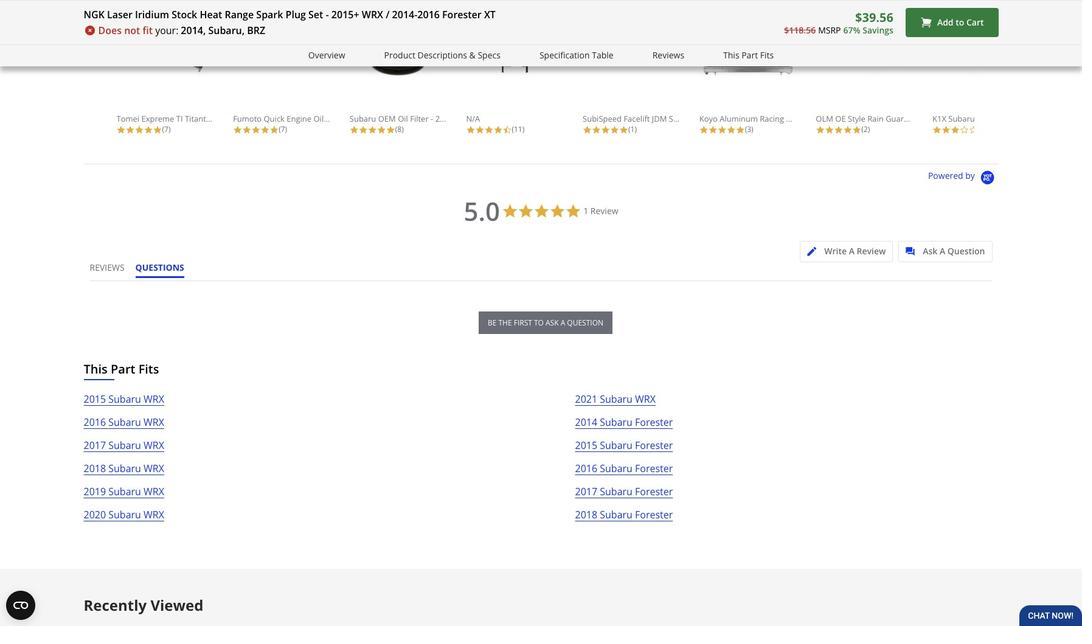 Task type: vqa. For each thing, say whether or not it's contained in the screenshot.
2016 Subaru Forester's Subaru
yes



Task type: describe. For each thing, give the bounding box(es) containing it.
to inside "button"
[[956, 17, 965, 28]]

facelift
[[624, 113, 650, 124]]

2016 for 2016 subaru forester
[[575, 462, 598, 475]]

open widget image
[[6, 591, 35, 620]]

subispeed
[[583, 113, 622, 124]]

1 empty star image from the left
[[960, 125, 969, 135]]

a for ask
[[940, 245, 946, 257]]

reviews
[[90, 262, 124, 273]]

wrx for 2018 subaru wrx
[[144, 462, 164, 475]]

4 star image from the left
[[359, 125, 368, 135]]

subaru for 2018 subaru forester
[[600, 508, 633, 522]]

1
[[584, 205, 589, 217]]

7 total reviews element for quick
[[233, 124, 330, 135]]

2016 for 2016 subaru wrx
[[84, 416, 106, 429]]

ngk laser iridium stock heat range spark plug set - 2015+ wrx / 2014-2016 forester xt
[[84, 8, 496, 21]]

2015 for 2015 subaru wrx
[[84, 393, 106, 406]]

subaru for 2015 subaru wrx
[[108, 393, 141, 406]]

write no frame image
[[808, 247, 823, 256]]

2015 for 2015 subaru forester
[[575, 439, 598, 452]]

2017 for 2017 subaru forester
[[575, 485, 598, 498]]

table
[[592, 49, 614, 61]]

0 vertical spatial this
[[723, 49, 740, 61]]

guards
[[886, 113, 913, 124]]

11 total reviews element
[[466, 124, 564, 135]]

2018 subaru wrx
[[84, 462, 164, 475]]

2014 subaru forester link
[[575, 415, 673, 438]]

plug
[[286, 8, 306, 21]]

2018 for 2018 subaru wrx
[[84, 462, 106, 475]]

2015 subaru wrx link
[[84, 391, 164, 415]]

forester for 2017 subaru forester
[[635, 485, 673, 498]]

style...
[[669, 113, 693, 124]]

3 star image from the left
[[233, 125, 242, 135]]

radiator
[[786, 113, 818, 124]]

2016 subaru wrx link
[[84, 415, 164, 438]]

subaru,
[[208, 24, 245, 37]]

drain
[[326, 113, 346, 124]]

2 ... from the left
[[917, 113, 924, 124]]

does
[[98, 24, 122, 37]]

1 oem from the left
[[378, 113, 396, 124]]

1 star image from the left
[[117, 125, 126, 135]]

1 star image from the left
[[135, 125, 144, 135]]

subaru for 2017 subaru forester
[[600, 485, 633, 498]]

fit
[[143, 24, 153, 37]]

subispeed facelift jdm style...
[[583, 113, 693, 124]]

2 total reviews element for oem
[[933, 124, 1030, 135]]

subaru for 2019 subaru wrx
[[108, 485, 141, 498]]

2020
[[84, 508, 106, 522]]

2021
[[575, 393, 598, 406]]

ask a question
[[923, 245, 985, 257]]

(2) for oem
[[978, 124, 987, 135]]

brz
[[247, 24, 265, 37]]

oe
[[836, 113, 846, 124]]

0 vertical spatial fits
[[760, 49, 774, 61]]

forester for 2018 subaru forester
[[635, 508, 673, 522]]

descriptions
[[418, 49, 467, 61]]

- right set
[[326, 8, 329, 21]]

wrx for 2016 subaru wrx
[[144, 416, 164, 429]]

3 star image from the left
[[153, 125, 162, 135]]

2021 subaru wrx link
[[575, 391, 656, 415]]

powered
[[928, 170, 964, 182]]

the
[[499, 318, 512, 328]]

11 star image from the left
[[619, 125, 629, 135]]

msrp
[[818, 24, 841, 36]]

4 star image from the left
[[242, 125, 251, 135]]

subaru for 2016 subaru wrx
[[108, 416, 141, 429]]

engine
[[287, 113, 312, 124]]

17 star image from the left
[[736, 125, 745, 135]]

write a review button
[[800, 241, 893, 262]]

quick
[[264, 113, 285, 124]]

recently
[[84, 595, 147, 615]]

product descriptions & specs
[[384, 49, 501, 61]]

specification table link
[[540, 49, 614, 63]]

reviews
[[653, 49, 685, 61]]

product descriptions & specs link
[[384, 49, 501, 63]]

touch
[[997, 113, 1020, 124]]

- right the radiator
[[820, 113, 822, 124]]

2018 subaru forester
[[575, 508, 673, 522]]

overview
[[308, 49, 345, 61]]

2019 subaru wrx
[[84, 485, 164, 498]]

recently viewed
[[84, 595, 204, 615]]

back...
[[237, 113, 261, 124]]

n/a link
[[466, 13, 564, 124]]

2 star image from the left
[[126, 125, 135, 135]]

subaru for 2020 subaru wrx
[[108, 508, 141, 522]]

wrx for 2021 subaru wrx
[[635, 393, 656, 406]]

subaru right drain
[[350, 113, 376, 124]]

1 horizontal spatial this part fits
[[723, 49, 774, 61]]

paint
[[1034, 113, 1053, 124]]

subaru for 2014 subaru forester
[[600, 416, 633, 429]]

write
[[825, 245, 847, 257]]

by
[[966, 170, 975, 182]]

67%
[[844, 24, 861, 36]]

jdm
[[652, 113, 667, 124]]

xt
[[484, 8, 496, 21]]

viewed
[[151, 595, 204, 615]]

(7) for expreme
[[162, 124, 171, 135]]

12 star image from the left
[[494, 125, 503, 135]]

this part fits link
[[723, 49, 774, 63]]

laser
[[107, 8, 133, 21]]

style
[[848, 113, 866, 124]]

stock
[[172, 8, 197, 21]]

2 oil from the left
[[398, 113, 408, 124]]

2016 subaru wrx
[[84, 416, 164, 429]]

2018 subaru wrx link
[[84, 461, 164, 484]]

product
[[384, 49, 416, 61]]

k1x subaru oem touch up paint
[[933, 113, 1053, 124]]

16 star image from the left
[[727, 125, 736, 135]]

0 horizontal spatial fits
[[139, 361, 159, 377]]

your:
[[155, 24, 178, 37]]

wrx for 2020 subaru wrx
[[144, 508, 164, 522]]

(2) for style
[[862, 124, 870, 135]]

(11)
[[512, 124, 525, 135]]

expreme
[[141, 113, 174, 124]]

5.0
[[464, 194, 500, 228]]

2017 for 2017 subaru wrx
[[84, 439, 106, 452]]

iridium
[[135, 8, 169, 21]]

not
[[124, 24, 140, 37]]

2020 subaru wrx
[[84, 508, 164, 522]]

cat-
[[222, 113, 237, 124]]

question
[[948, 245, 985, 257]]

forester for 2015 subaru forester
[[635, 439, 673, 452]]

wrx left the /
[[362, 8, 383, 21]]

subispeed facelift jdm style... link
[[583, 13, 693, 124]]

valve...
[[348, 113, 374, 124]]

be the first to ask a question
[[488, 318, 604, 328]]

2015 subaru forester link
[[575, 438, 673, 461]]

16 star image from the left
[[942, 125, 951, 135]]

(7) for quick
[[279, 124, 287, 135]]

dialog image
[[906, 247, 921, 256]]



Task type: locate. For each thing, give the bounding box(es) containing it.
oil left drain
[[314, 113, 324, 124]]

6 star image from the left
[[261, 125, 270, 135]]

5 star image from the left
[[251, 125, 261, 135]]

wrx for 2019 subaru wrx
[[144, 485, 164, 498]]

$118.56
[[784, 24, 816, 36]]

0 horizontal spatial to
[[534, 318, 544, 328]]

2016 down 2015 subaru forester link
[[575, 462, 598, 475]]

forester down 2017 subaru forester link
[[635, 508, 673, 522]]

to
[[956, 17, 965, 28], [534, 318, 544, 328]]

1 horizontal spatial ...
[[917, 113, 924, 124]]

1 horizontal spatial 7 total reviews element
[[233, 124, 330, 135]]

13 star image from the left
[[601, 125, 610, 135]]

2018 up 2019
[[84, 462, 106, 475]]

(7) left ti at the top left of page
[[162, 124, 171, 135]]

10 star image from the left
[[610, 125, 619, 135]]

forester inside 2016 subaru forester link
[[635, 462, 673, 475]]

0 horizontal spatial 2015+
[[332, 8, 359, 21]]

0 vertical spatial 2016
[[418, 8, 440, 21]]

0 horizontal spatial 2 total reviews element
[[816, 124, 914, 135]]

reviews link
[[653, 49, 685, 63]]

7 star image from the left
[[485, 125, 494, 135]]

1 horizontal spatial (2)
[[978, 124, 987, 135]]

forester inside 2015 subaru forester link
[[635, 439, 673, 452]]

0 horizontal spatial (7)
[[162, 124, 171, 135]]

1 horizontal spatial 2 total reviews element
[[933, 124, 1030, 135]]

forester left xt
[[442, 8, 482, 21]]

0 horizontal spatial 2015
[[84, 393, 106, 406]]

1 horizontal spatial this
[[723, 49, 740, 61]]

subaru down 2016 subaru wrx link
[[108, 439, 141, 452]]

0 vertical spatial 2018
[[84, 462, 106, 475]]

subaru down 2019 subaru wrx link
[[108, 508, 141, 522]]

0 vertical spatial part
[[742, 49, 758, 61]]

1 vertical spatial 2015
[[575, 439, 598, 452]]

fumoto
[[233, 113, 262, 124]]

1 vertical spatial fits
[[139, 361, 159, 377]]

1 2 total reviews element from the left
[[816, 124, 914, 135]]

specification
[[540, 49, 590, 61]]

2018 down 2017 subaru forester link
[[575, 508, 598, 522]]

forester down 2014 subaru forester 'link'
[[635, 439, 673, 452]]

fumoto quick engine oil drain valve...
[[233, 113, 374, 124]]

0 horizontal spatial oem
[[378, 113, 396, 124]]

review
[[591, 205, 619, 217], [857, 245, 886, 257]]

0 horizontal spatial 2017
[[84, 439, 106, 452]]

rain
[[868, 113, 884, 124]]

20 star image from the left
[[853, 125, 862, 135]]

0 horizontal spatial (2)
[[862, 124, 870, 135]]

subaru for 2015 subaru forester
[[600, 439, 633, 452]]

2 star image from the left
[[144, 125, 153, 135]]

forester for 2014 subaru forester
[[635, 416, 673, 429]]

1 horizontal spatial review
[[857, 245, 886, 257]]

3 total reviews element
[[700, 124, 797, 135]]

add to cart button
[[906, 8, 999, 37]]

wrx for 2015 subaru wrx
[[144, 393, 164, 406]]

forester for 2016 subaru forester
[[635, 462, 673, 475]]

fumoto quick engine oil drain valve... link
[[233, 13, 374, 124]]

olm oe style rain guards -... link
[[816, 13, 924, 124]]

8 star image from the left
[[583, 125, 592, 135]]

a inside dropdown button
[[940, 245, 946, 257]]

1 vertical spatial to
[[534, 318, 544, 328]]

2017 subaru wrx
[[84, 439, 164, 452]]

2016 right the /
[[418, 8, 440, 21]]

tomei expreme ti titantium cat-back...
[[117, 113, 261, 124]]

forester inside 2017 subaru forester link
[[635, 485, 673, 498]]

2 empty star image from the left
[[969, 125, 978, 135]]

part
[[742, 49, 758, 61], [111, 361, 135, 377]]

9 star image from the left
[[592, 125, 601, 135]]

n/a
[[466, 113, 480, 124]]

2 total reviews element for style
[[816, 124, 914, 135]]

14 star image from the left
[[844, 125, 853, 135]]

1 vertical spatial this
[[84, 361, 108, 377]]

6 star image from the left
[[466, 125, 475, 135]]

empty star image
[[960, 125, 969, 135], [969, 125, 978, 135]]

wrx up 2014 subaru forester
[[635, 393, 656, 406]]

1 horizontal spatial a
[[940, 245, 946, 257]]

subaru up 2016 subaru wrx
[[108, 393, 141, 406]]

a inside write a review dropdown button
[[849, 245, 855, 257]]

fits
[[760, 49, 774, 61], [139, 361, 159, 377]]

0 horizontal spatial review
[[591, 205, 619, 217]]

subaru down 2017 subaru wrx link
[[108, 462, 141, 475]]

subaru down 2014 subaru forester 'link'
[[600, 439, 633, 452]]

k1x
[[933, 113, 947, 124]]

11 star image from the left
[[475, 125, 485, 135]]

1 7 total reviews element from the left
[[117, 124, 214, 135]]

a right "write"
[[849, 245, 855, 257]]

forester down 2016 subaru forester link
[[635, 485, 673, 498]]

2 horizontal spatial 2016
[[575, 462, 598, 475]]

wrx right filter on the left top of page
[[460, 113, 477, 124]]

oem left touch
[[977, 113, 995, 124]]

review inside dropdown button
[[857, 245, 886, 257]]

forester up 2015 subaru forester
[[635, 416, 673, 429]]

add to cart
[[938, 17, 984, 28]]

19 star image from the left
[[834, 125, 844, 135]]

1 total reviews element
[[583, 124, 680, 135]]

9 star image from the left
[[368, 125, 377, 135]]

oem right valve...
[[378, 113, 396, 124]]

1 a from the left
[[849, 245, 855, 257]]

subaru
[[350, 113, 376, 124], [949, 113, 975, 124], [108, 393, 141, 406], [600, 393, 633, 406], [108, 416, 141, 429], [600, 416, 633, 429], [108, 439, 141, 452], [600, 439, 633, 452], [108, 462, 141, 475], [600, 462, 633, 475], [108, 485, 141, 498], [600, 485, 633, 498], [108, 508, 141, 522], [600, 508, 633, 522]]

tomei
[[117, 113, 139, 124]]

wrx down 2018 subaru wrx link
[[144, 485, 164, 498]]

aluminum
[[720, 113, 758, 124]]

subaru for 2016 subaru forester
[[600, 462, 633, 475]]

1 horizontal spatial to
[[956, 17, 965, 28]]

wrx down 2017 subaru wrx link
[[144, 462, 164, 475]]

2 total reviews element
[[816, 124, 914, 135], [933, 124, 1030, 135]]

0 horizontal spatial 2018
[[84, 462, 106, 475]]

17 star image from the left
[[951, 125, 960, 135]]

subaru down 2016 subaru forester link
[[600, 485, 633, 498]]

subaru for 2018 subaru wrx
[[108, 462, 141, 475]]

1 vertical spatial review
[[857, 245, 886, 257]]

subaru down 2015 subaru wrx link
[[108, 416, 141, 429]]

1 (7) from the left
[[162, 124, 171, 135]]

oil left filter on the left top of page
[[398, 113, 408, 124]]

star image
[[117, 125, 126, 135], [126, 125, 135, 135], [233, 125, 242, 135], [242, 125, 251, 135], [251, 125, 261, 135], [261, 125, 270, 135], [270, 125, 279, 135], [350, 125, 359, 135], [368, 125, 377, 135], [386, 125, 395, 135], [475, 125, 485, 135], [494, 125, 503, 135], [601, 125, 610, 135], [700, 125, 709, 135], [709, 125, 718, 135], [727, 125, 736, 135], [736, 125, 745, 135], [816, 125, 825, 135], [834, 125, 844, 135], [853, 125, 862, 135]]

13 star image from the left
[[825, 125, 834, 135]]

subaru up 2014 subaru forester
[[600, 393, 633, 406]]

question
[[567, 318, 604, 328]]

2015+ right set
[[332, 8, 359, 21]]

2 (2) from the left
[[978, 124, 987, 135]]

14 star image from the left
[[700, 125, 709, 135]]

1 vertical spatial this part fits
[[84, 361, 159, 377]]

0 vertical spatial 2017
[[84, 439, 106, 452]]

subaru down 2015 subaru forester link
[[600, 462, 633, 475]]

savings
[[863, 24, 894, 36]]

$39.56
[[856, 9, 894, 25]]

18 star image from the left
[[816, 125, 825, 135]]

2 2 total reviews element from the left
[[933, 124, 1030, 135]]

2 a from the left
[[940, 245, 946, 257]]

2019 subaru wrx link
[[84, 484, 164, 507]]

half star image
[[503, 125, 512, 135]]

0 vertical spatial 2015+
[[332, 8, 359, 21]]

2014-
[[392, 8, 418, 21]]

2020 subaru wrx link
[[84, 507, 164, 530]]

/
[[386, 8, 390, 21]]

cart
[[967, 17, 984, 28]]

1 horizontal spatial part
[[742, 49, 758, 61]]

tab list
[[90, 262, 195, 281]]

2015+ left 'n/a'
[[435, 113, 458, 124]]

0 horizontal spatial oil
[[314, 113, 324, 124]]

subaru down 2018 subaru wrx link
[[108, 485, 141, 498]]

2017 subaru forester
[[575, 485, 673, 498]]

(7)
[[162, 124, 171, 135], [279, 124, 287, 135]]

ask
[[923, 245, 938, 257]]

forester down 2015 subaru forester link
[[635, 462, 673, 475]]

powered by
[[928, 170, 977, 182]]

subaru inside 'link'
[[600, 416, 633, 429]]

7 star image from the left
[[270, 125, 279, 135]]

0 horizontal spatial 7 total reviews element
[[117, 124, 214, 135]]

2016
[[418, 8, 440, 21], [84, 416, 106, 429], [575, 462, 598, 475]]

1 vertical spatial 2015+
[[435, 113, 458, 124]]

0 horizontal spatial this
[[84, 361, 108, 377]]

2019
[[84, 485, 106, 498]]

2 (7) from the left
[[279, 124, 287, 135]]

1 vertical spatial 2018
[[575, 508, 598, 522]]

wrx up 2016 subaru wrx
[[144, 393, 164, 406]]

subaru for 2021 subaru wrx
[[600, 393, 633, 406]]

1 horizontal spatial 2017
[[575, 485, 598, 498]]

1 vertical spatial 2016
[[84, 416, 106, 429]]

2017 down 2016 subaru forester link
[[575, 485, 598, 498]]

subaru oem oil filter - 2015+ wrx
[[350, 113, 477, 124]]

2018 for 2018 subaru forester
[[575, 508, 598, 522]]

be
[[488, 318, 497, 328]]

2015 down the 2014 at the bottom right
[[575, 439, 598, 452]]

1 horizontal spatial 2016
[[418, 8, 440, 21]]

(2) left touch
[[978, 124, 987, 135]]

10 star image from the left
[[386, 125, 395, 135]]

2015
[[84, 393, 106, 406], [575, 439, 598, 452]]

a
[[849, 245, 855, 257], [940, 245, 946, 257]]

to right add
[[956, 17, 965, 28]]

0 vertical spatial to
[[956, 17, 965, 28]]

1 horizontal spatial fits
[[760, 49, 774, 61]]

to left ask
[[534, 318, 544, 328]]

5.0 star rating element
[[464, 194, 500, 228]]

2 vertical spatial 2016
[[575, 462, 598, 475]]

12 star image from the left
[[718, 125, 727, 135]]

star image
[[135, 125, 144, 135], [144, 125, 153, 135], [153, 125, 162, 135], [359, 125, 368, 135], [377, 125, 386, 135], [466, 125, 475, 135], [485, 125, 494, 135], [583, 125, 592, 135], [592, 125, 601, 135], [610, 125, 619, 135], [619, 125, 629, 135], [718, 125, 727, 135], [825, 125, 834, 135], [844, 125, 853, 135], [933, 125, 942, 135], [942, 125, 951, 135], [951, 125, 960, 135]]

8 star image from the left
[[350, 125, 359, 135]]

2 oem from the left
[[977, 113, 995, 124]]

0 vertical spatial this part fits
[[723, 49, 774, 61]]

- right filter on the left top of page
[[431, 113, 433, 124]]

to inside button
[[534, 318, 544, 328]]

olm
[[816, 113, 834, 124]]

2014 subaru forester
[[575, 416, 673, 429]]

this
[[723, 49, 740, 61], [84, 361, 108, 377]]

2017 down 2016 subaru wrx link
[[84, 439, 106, 452]]

0 horizontal spatial ...
[[822, 113, 829, 124]]

2015 subaru wrx
[[84, 393, 164, 406]]

specs
[[478, 49, 501, 61]]

2021 subaru wrx
[[575, 393, 656, 406]]

tab list containing reviews
[[90, 262, 195, 281]]

5 star image from the left
[[377, 125, 386, 135]]

2016 down 2015 subaru wrx link
[[84, 416, 106, 429]]

review right 1
[[591, 205, 619, 217]]

wrx down 2015 subaru wrx link
[[144, 416, 164, 429]]

0 horizontal spatial this part fits
[[84, 361, 159, 377]]

wrx down 2016 subaru wrx link
[[144, 439, 164, 452]]

7 total reviews element for expreme
[[117, 124, 214, 135]]

koyo aluminum racing radiator -... link
[[700, 13, 829, 124]]

2018 subaru forester link
[[575, 507, 673, 530]]

2 7 total reviews element from the left
[[233, 124, 330, 135]]

first
[[514, 318, 532, 328]]

2014
[[575, 416, 598, 429]]

0 vertical spatial review
[[591, 205, 619, 217]]

subaru down 2021 subaru wrx link
[[600, 416, 633, 429]]

write a review
[[825, 245, 886, 257]]

(2) right 'oe'
[[862, 124, 870, 135]]

k1x subaru oem touch up paint link
[[933, 13, 1053, 124]]

heat
[[200, 8, 222, 21]]

... left 'oe'
[[822, 113, 829, 124]]

1 horizontal spatial oem
[[977, 113, 995, 124]]

wrx down 2019 subaru wrx link
[[144, 508, 164, 522]]

1 horizontal spatial 2015
[[575, 439, 598, 452]]

specification table
[[540, 49, 614, 61]]

forester inside 2014 subaru forester 'link'
[[635, 416, 673, 429]]

subaru down 2017 subaru forester link
[[600, 508, 633, 522]]

0 horizontal spatial a
[[849, 245, 855, 257]]

a
[[561, 318, 565, 328]]

1 vertical spatial part
[[111, 361, 135, 377]]

ask a question button
[[899, 241, 993, 262]]

2017 subaru forester link
[[575, 484, 673, 507]]

ask
[[546, 318, 559, 328]]

subaru right k1x
[[949, 113, 975, 124]]

racing
[[760, 113, 784, 124]]

2015 subaru forester
[[575, 439, 673, 452]]

set
[[309, 8, 323, 21]]

2014,
[[181, 24, 206, 37]]

1 oil from the left
[[314, 113, 324, 124]]

1 (2) from the left
[[862, 124, 870, 135]]

1 horizontal spatial 2015+
[[435, 113, 458, 124]]

range
[[225, 8, 254, 21]]

2016 subaru forester
[[575, 462, 673, 475]]

1 horizontal spatial 2018
[[575, 508, 598, 522]]

add
[[938, 17, 954, 28]]

review right "write"
[[857, 245, 886, 257]]

(8)
[[395, 124, 404, 135]]

subaru for k1x subaru oem touch up paint
[[949, 113, 975, 124]]

15 star image from the left
[[933, 125, 942, 135]]

forester inside the 2018 subaru forester link
[[635, 508, 673, 522]]

0 horizontal spatial part
[[111, 361, 135, 377]]

(3)
[[745, 124, 754, 135]]

1 horizontal spatial (7)
[[279, 124, 287, 135]]

filter
[[410, 113, 429, 124]]

- right guards
[[915, 113, 917, 124]]

15 star image from the left
[[709, 125, 718, 135]]

(2)
[[862, 124, 870, 135], [978, 124, 987, 135]]

8 total reviews element
[[350, 124, 447, 135]]

subaru for 2017 subaru wrx
[[108, 439, 141, 452]]

7 total reviews element
[[117, 124, 214, 135], [233, 124, 330, 135]]

&
[[469, 49, 476, 61]]

be the first to ask a question button
[[479, 312, 613, 334]]

wrx for 2017 subaru wrx
[[144, 439, 164, 452]]

a for write
[[849, 245, 855, 257]]

2018
[[84, 462, 106, 475], [575, 508, 598, 522]]

1 vertical spatial 2017
[[575, 485, 598, 498]]

1 ... from the left
[[822, 113, 829, 124]]

powered by link
[[928, 170, 999, 186]]

... left k1x
[[917, 113, 924, 124]]

0 horizontal spatial 2016
[[84, 416, 106, 429]]

2015 up 2016 subaru wrx
[[84, 393, 106, 406]]

does not fit your: 2014, subaru, brz
[[98, 24, 265, 37]]

1 horizontal spatial oil
[[398, 113, 408, 124]]

a right the "ask"
[[940, 245, 946, 257]]

(7) right back...
[[279, 124, 287, 135]]

0 vertical spatial 2015
[[84, 393, 106, 406]]



